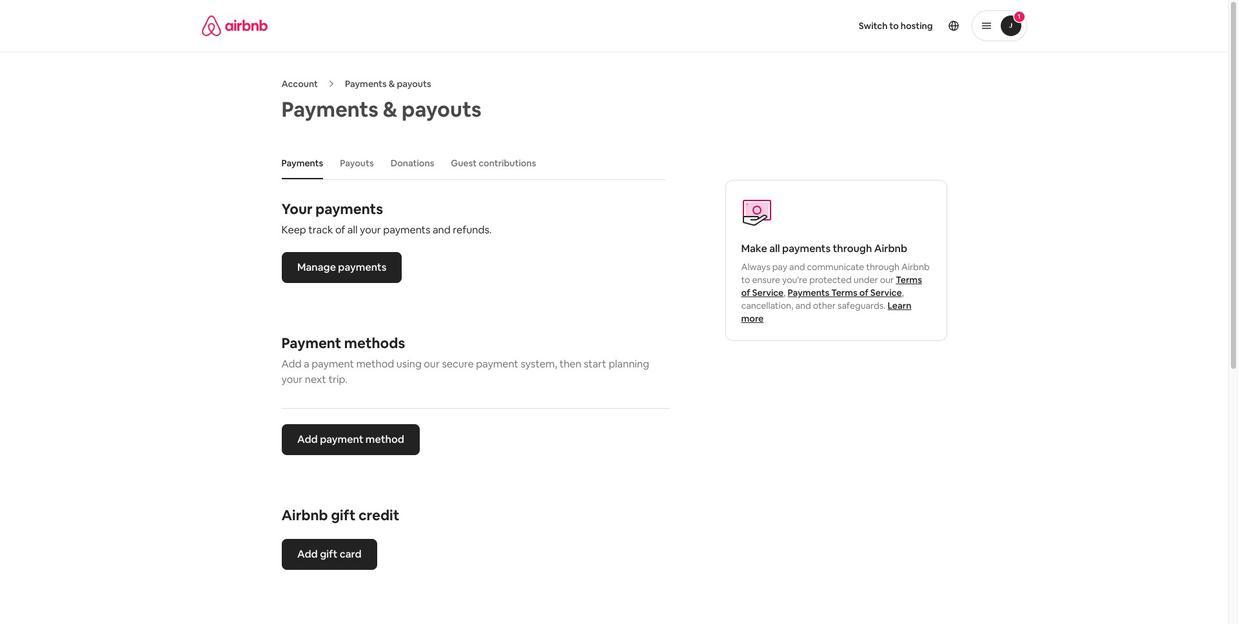 Task type: describe. For each thing, give the bounding box(es) containing it.
communicate
[[807, 261, 864, 273]]

switch to hosting link
[[851, 12, 941, 39]]

, cancellation, and other safeguards.
[[741, 287, 904, 311]]

your
[[281, 200, 313, 218]]

add payment method
[[297, 433, 404, 446]]

to inside always pay and communicate through airbnb to ensure you're protected under our
[[741, 274, 750, 286]]

add inside payment methods add a payment method using our secure payment system, then start planning your next trip.
[[281, 357, 301, 371]]

methods
[[344, 334, 405, 352]]

method inside button
[[365, 433, 404, 446]]

1 vertical spatial &
[[383, 96, 397, 123]]

add for add gift card
[[297, 548, 317, 561]]

terms of service link
[[741, 274, 922, 299]]

learn more link
[[741, 300, 911, 324]]

account link
[[281, 78, 318, 90]]

under
[[854, 274, 878, 286]]

our inside payment methods add a payment method using our secure payment system, then start planning your next trip.
[[424, 357, 440, 371]]

your inside payment methods add a payment method using our secure payment system, then start planning your next trip.
[[281, 373, 303, 386]]

payment inside button
[[320, 433, 363, 446]]

manage payments link
[[281, 252, 402, 283]]

1 vertical spatial payouts
[[402, 96, 482, 123]]

refunds.
[[453, 223, 492, 237]]

more
[[741, 313, 764, 324]]

planning
[[609, 357, 649, 371]]

of inside terms of service
[[741, 287, 750, 299]]

track
[[308, 223, 333, 237]]

switch to hosting
[[859, 20, 933, 32]]

1 vertical spatial all
[[769, 242, 780, 255]]

airbnb inside always pay and communicate through airbnb to ensure you're protected under our
[[902, 261, 930, 273]]

airbnb gift credit
[[281, 506, 399, 524]]

donations button
[[384, 151, 441, 175]]

your payments keep track of all your payments and refunds.
[[281, 200, 492, 237]]

your inside your payments keep track of all your payments and refunds.
[[360, 223, 381, 237]]

you're
[[782, 274, 807, 286]]

learn
[[888, 300, 911, 311]]

payments terms of service link
[[788, 287, 902, 299]]

manage payments
[[297, 261, 386, 274]]

start
[[584, 357, 606, 371]]

payments inside button
[[281, 157, 323, 169]]

system,
[[521, 357, 557, 371]]

a
[[304, 357, 309, 371]]

terms of service
[[741, 274, 922, 299]]

then
[[560, 357, 581, 371]]

protected
[[809, 274, 852, 286]]

add gift card link
[[281, 539, 377, 570]]

switch
[[859, 20, 888, 32]]

2 horizontal spatial of
[[859, 287, 868, 299]]

through inside always pay and communicate through airbnb to ensure you're protected under our
[[866, 261, 900, 273]]

cancellation,
[[741, 300, 793, 311]]

gift for add
[[320, 548, 337, 561]]

always
[[741, 261, 770, 273]]

guest contributions
[[451, 157, 536, 169]]

0 vertical spatial payments & payouts
[[345, 78, 431, 90]]

payouts button
[[334, 151, 380, 175]]

1 button
[[971, 10, 1027, 41]]

other
[[813, 300, 836, 311]]

terms inside terms of service
[[896, 274, 922, 286]]

payments button
[[275, 151, 330, 175]]

payment
[[281, 334, 341, 352]]



Task type: vqa. For each thing, say whether or not it's contained in the screenshot.
the info,
no



Task type: locate. For each thing, give the bounding box(es) containing it.
1 horizontal spatial our
[[880, 274, 894, 286]]

0 vertical spatial add
[[281, 357, 301, 371]]

0 horizontal spatial of
[[335, 223, 345, 237]]

0 vertical spatial payouts
[[397, 78, 431, 90]]

1 vertical spatial our
[[424, 357, 440, 371]]

credit
[[359, 506, 399, 524]]

through up the under
[[866, 261, 900, 273]]

0 vertical spatial terms
[[896, 274, 922, 286]]

service up cancellation,
[[752, 287, 784, 299]]

1 horizontal spatial ,
[[902, 287, 904, 299]]

airbnb up the under
[[874, 242, 907, 255]]

make all payments through airbnb
[[741, 242, 907, 255]]

learn more
[[741, 300, 911, 324]]

1 vertical spatial method
[[365, 433, 404, 446]]

add down next
[[297, 433, 317, 446]]

payment methods add a payment method using our secure payment system, then start planning your next trip.
[[281, 334, 649, 386]]

1 horizontal spatial of
[[741, 287, 750, 299]]

0 vertical spatial through
[[833, 242, 872, 255]]

2 vertical spatial add
[[297, 548, 317, 561]]

0 vertical spatial and
[[433, 223, 451, 237]]

through up the communicate
[[833, 242, 872, 255]]

1 service from the left
[[752, 287, 784, 299]]

and left the refunds.
[[433, 223, 451, 237]]

gift
[[331, 506, 356, 524], [320, 548, 337, 561]]

0 horizontal spatial our
[[424, 357, 440, 371]]

airbnb
[[874, 242, 907, 255], [902, 261, 930, 273], [281, 506, 328, 524]]

1 horizontal spatial your
[[360, 223, 381, 237]]

gift left credit on the left of page
[[331, 506, 356, 524]]

of
[[335, 223, 345, 237], [741, 287, 750, 299], [859, 287, 868, 299]]

make
[[741, 242, 767, 255]]

0 horizontal spatial service
[[752, 287, 784, 299]]

our right using
[[424, 357, 440, 371]]

trip.
[[328, 373, 348, 386]]

profile element
[[630, 0, 1027, 52]]

0 vertical spatial &
[[389, 78, 395, 90]]

our
[[880, 274, 894, 286], [424, 357, 440, 371]]

of up cancellation,
[[741, 287, 750, 299]]

gift for airbnb
[[331, 506, 356, 524]]

terms
[[896, 274, 922, 286], [831, 287, 858, 299]]

to inside profile element
[[889, 20, 899, 32]]

all up pay
[[769, 242, 780, 255]]

service up learn
[[870, 287, 902, 299]]

ensure
[[752, 274, 780, 286]]

guest
[[451, 157, 477, 169]]

and inside your payments keep track of all your payments and refunds.
[[433, 223, 451, 237]]

to
[[889, 20, 899, 32], [741, 274, 750, 286]]

payments
[[345, 78, 387, 90], [281, 96, 379, 123], [281, 157, 323, 169], [788, 287, 830, 299]]

add left card
[[297, 548, 317, 561]]

1 vertical spatial add
[[297, 433, 317, 446]]

to down always
[[741, 274, 750, 286]]

0 horizontal spatial ,
[[784, 287, 786, 299]]

, down you're
[[784, 287, 786, 299]]

1 vertical spatial to
[[741, 274, 750, 286]]

0 horizontal spatial all
[[347, 223, 358, 237]]

2 service from the left
[[870, 287, 902, 299]]

and inside , cancellation, and other safeguards.
[[795, 300, 811, 311]]

, for , cancellation, and other safeguards.
[[902, 287, 904, 299]]

card
[[339, 548, 361, 561]]

tab list
[[275, 147, 665, 179]]

keep
[[281, 223, 306, 237]]

,
[[784, 287, 786, 299], [902, 287, 904, 299]]

, inside , cancellation, and other safeguards.
[[902, 287, 904, 299]]

0 horizontal spatial terms
[[831, 287, 858, 299]]

2 , from the left
[[902, 287, 904, 299]]

payouts
[[340, 157, 374, 169]]

add gift card
[[297, 548, 361, 561]]

1 , from the left
[[784, 287, 786, 299]]

our right the under
[[880, 274, 894, 286]]

add inside button
[[297, 433, 317, 446]]

service inside terms of service
[[752, 287, 784, 299]]

payment up trip.
[[312, 357, 354, 371]]

1 horizontal spatial service
[[870, 287, 902, 299]]

1 horizontal spatial to
[[889, 20, 899, 32]]

payouts
[[397, 78, 431, 90], [402, 96, 482, 123]]

tab list containing payments
[[275, 147, 665, 179]]

of right "track"
[[335, 223, 345, 237]]

your left next
[[281, 373, 303, 386]]

1 vertical spatial and
[[789, 261, 805, 273]]

airbnb up learn
[[902, 261, 930, 273]]

, payments terms of service
[[784, 287, 902, 299]]

payments
[[316, 200, 383, 218], [383, 223, 430, 237], [782, 242, 831, 255], [338, 261, 386, 274]]

0 horizontal spatial your
[[281, 373, 303, 386]]

secure
[[442, 357, 474, 371]]

always pay and communicate through airbnb to ensure you're protected under our
[[741, 261, 930, 286]]

and inside always pay and communicate through airbnb to ensure you're protected under our
[[789, 261, 805, 273]]

method
[[356, 357, 394, 371], [365, 433, 404, 446]]

add payment method button
[[281, 424, 419, 455]]

of inside your payments keep track of all your payments and refunds.
[[335, 223, 345, 237]]

service
[[752, 287, 784, 299], [870, 287, 902, 299]]

add for add payment method
[[297, 433, 317, 446]]

and left other
[[795, 300, 811, 311]]

0 horizontal spatial to
[[741, 274, 750, 286]]

method inside payment methods add a payment method using our secure payment system, then start planning your next trip.
[[356, 357, 394, 371]]

payment down trip.
[[320, 433, 363, 446]]

0 vertical spatial gift
[[331, 506, 356, 524]]

guest contributions button
[[445, 151, 543, 175]]

hosting
[[901, 20, 933, 32]]

airbnb up add gift card at the left bottom
[[281, 506, 328, 524]]

our inside always pay and communicate through airbnb to ensure you're protected under our
[[880, 274, 894, 286]]

0 vertical spatial airbnb
[[874, 242, 907, 255]]

1 horizontal spatial all
[[769, 242, 780, 255]]

1 vertical spatial airbnb
[[902, 261, 930, 273]]

add
[[281, 357, 301, 371], [297, 433, 317, 446], [297, 548, 317, 561]]

terms up learn
[[896, 274, 922, 286]]

your
[[360, 223, 381, 237], [281, 373, 303, 386]]

0 vertical spatial method
[[356, 357, 394, 371]]

, for , payments terms of service
[[784, 287, 786, 299]]

pay
[[772, 261, 787, 273]]

next
[[305, 373, 326, 386]]

&
[[389, 78, 395, 90], [383, 96, 397, 123]]

all inside your payments keep track of all your payments and refunds.
[[347, 223, 358, 237]]

1 vertical spatial gift
[[320, 548, 337, 561]]

1 vertical spatial your
[[281, 373, 303, 386]]

0 vertical spatial all
[[347, 223, 358, 237]]

all
[[347, 223, 358, 237], [769, 242, 780, 255]]

gift left card
[[320, 548, 337, 561]]

payments inside manage payments link
[[338, 261, 386, 274]]

contributions
[[479, 157, 536, 169]]

through
[[833, 242, 872, 255], [866, 261, 900, 273]]

1 vertical spatial payments & payouts
[[281, 96, 482, 123]]

and for , cancellation, and other safeguards.
[[795, 300, 811, 311]]

payment right secure
[[476, 357, 518, 371]]

payment
[[312, 357, 354, 371], [476, 357, 518, 371], [320, 433, 363, 446]]

2 vertical spatial and
[[795, 300, 811, 311]]

using
[[396, 357, 422, 371]]

account
[[281, 78, 318, 90]]

manage
[[297, 261, 336, 274]]

donations
[[391, 157, 434, 169]]

, up learn
[[902, 287, 904, 299]]

1
[[1018, 12, 1021, 21]]

and up you're
[[789, 261, 805, 273]]

add left a
[[281, 357, 301, 371]]

0 vertical spatial to
[[889, 20, 899, 32]]

1 horizontal spatial terms
[[896, 274, 922, 286]]

and
[[433, 223, 451, 237], [789, 261, 805, 273], [795, 300, 811, 311]]

and for always pay and communicate through airbnb to ensure you're protected under our
[[789, 261, 805, 273]]

payments & payouts
[[345, 78, 431, 90], [281, 96, 482, 123]]

1 vertical spatial through
[[866, 261, 900, 273]]

1 vertical spatial terms
[[831, 287, 858, 299]]

safeguards.
[[838, 300, 886, 311]]

your up manage payments
[[360, 223, 381, 237]]

terms down protected
[[831, 287, 858, 299]]

2 vertical spatial airbnb
[[281, 506, 328, 524]]

of down the under
[[859, 287, 868, 299]]

0 vertical spatial your
[[360, 223, 381, 237]]

0 vertical spatial our
[[880, 274, 894, 286]]

all right "track"
[[347, 223, 358, 237]]

to right the switch in the top of the page
[[889, 20, 899, 32]]



